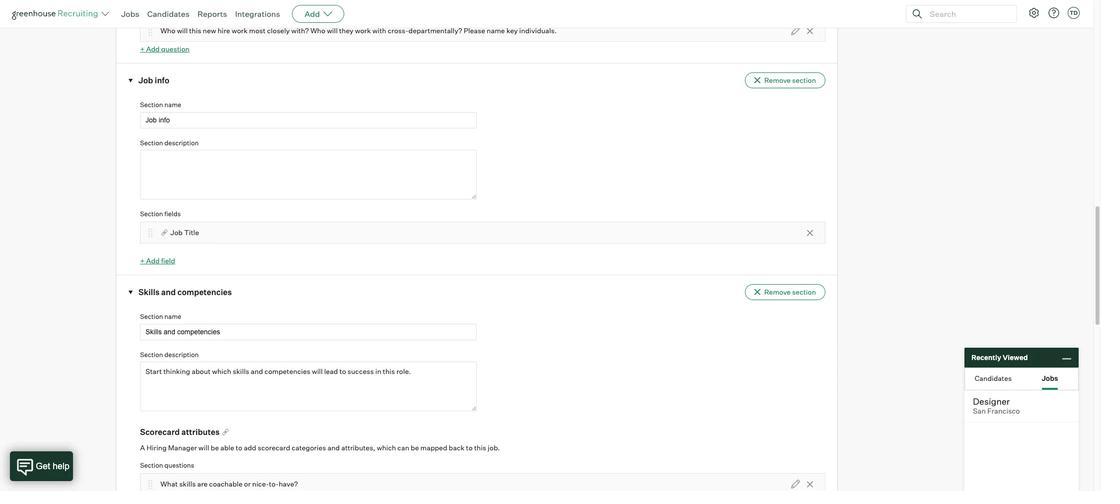 Task type: describe. For each thing, give the bounding box(es) containing it.
questions
[[164, 462, 194, 470]]

have?
[[279, 481, 298, 489]]

cross-
[[388, 27, 409, 35]]

1 horizontal spatial jobs
[[1042, 374, 1058, 383]]

if a hiring manager fills out a field with a linked icon, you can approve these fields to populate back into this role, so that you won't have to do duplicate input work. image for bottommost if a hiring manager fills out a field with a linked icon, you can approve these fields to populate back into this role, so that you won't have to do duplicate input work. element
[[220, 428, 230, 438]]

this for who will this new hire report to?
[[189, 2, 201, 10]]

mapped
[[421, 444, 447, 453]]

info
[[155, 75, 169, 85]]

section for job info
[[792, 76, 816, 85]]

remove section for job info
[[765, 76, 816, 85]]

title
[[184, 229, 199, 237]]

remove section for skills and competencies
[[765, 288, 816, 297]]

will down attributes at the left of the page
[[199, 444, 209, 453]]

with
[[372, 27, 386, 35]]

0 vertical spatial jobs
[[121, 9, 139, 19]]

+ add field
[[140, 257, 175, 265]]

section for skills and competencies
[[792, 288, 816, 297]]

greenhouse recruiting image
[[12, 8, 101, 20]]

► job info
[[128, 75, 169, 85]]

a hiring manager will be able to add scorecard categories and attributes, which can be mapped back to this job.
[[140, 444, 500, 453]]

who for who will this new hire report to?
[[160, 2, 175, 10]]

section questions
[[140, 462, 194, 470]]

san
[[973, 407, 986, 416]]

Section description text field
[[140, 362, 477, 412]]

description for and
[[164, 351, 199, 359]]

section description for and
[[140, 351, 199, 359]]

2 vertical spatial this
[[474, 444, 486, 453]]

section name for and
[[140, 313, 181, 321]]

attributes,
[[341, 444, 375, 453]]

fields
[[164, 210, 181, 218]]

competencies
[[177, 287, 232, 297]]

back
[[449, 444, 465, 453]]

who will this new hire report to?
[[160, 2, 264, 10]]

► for job info
[[128, 78, 134, 83]]

will left they at the left top of page
[[327, 27, 338, 35]]

new for work
[[203, 27, 216, 35]]

remove section button for skills and competencies
[[745, 285, 826, 301]]

1 vertical spatial and
[[328, 444, 340, 453]]

coachable
[[209, 481, 243, 489]]

manager
[[168, 444, 197, 453]]

+ for + add question
[[140, 45, 145, 53]]

job title
[[170, 229, 199, 237]]

name for info
[[164, 101, 181, 109]]

this for who will this new hire work most closely with? who will they work with cross-departmentally? please name key individuals.
[[189, 27, 201, 35]]

+ for + add field
[[140, 257, 145, 265]]

reports
[[198, 9, 227, 19]]

remove for skills and competencies
[[765, 288, 791, 297]]

0 vertical spatial candidates
[[147, 9, 190, 19]]

scorecard attributes
[[140, 428, 220, 438]]

Section name text field
[[140, 324, 477, 341]]

integrations link
[[235, 9, 280, 19]]

1 work from the left
[[232, 27, 248, 35]]

integrations
[[235, 9, 280, 19]]

will left reports link
[[177, 2, 188, 10]]

edit image for what skills are coachable or nice-to-have?
[[791, 480, 800, 489]]

0 vertical spatial if a hiring manager fills out a field with a linked icon, you can approve these fields to populate back into this role, so that you won't have to do duplicate input work. element
[[160, 228, 170, 239]]

candidates link
[[147, 9, 190, 19]]

► for skills and competencies
[[128, 291, 134, 295]]

who for who will this new hire work most closely with? who will they work with cross-departmentally? please name key individuals.
[[160, 27, 175, 35]]

+ add field link
[[140, 247, 826, 266]]

add inside popup button
[[305, 9, 320, 19]]

1 be from the left
[[211, 444, 219, 453]]

a
[[140, 444, 145, 453]]

nice-
[[252, 481, 269, 489]]

0 vertical spatial and
[[161, 287, 176, 297]]

or
[[244, 481, 251, 489]]

francisco
[[988, 407, 1020, 416]]

please
[[464, 27, 485, 35]]

recently
[[972, 354, 1002, 362]]

hiring
[[147, 444, 167, 453]]

they
[[339, 27, 354, 35]]

0 horizontal spatial job
[[139, 75, 153, 85]]

2 work from the left
[[355, 27, 371, 35]]

what
[[160, 481, 178, 489]]

configure image
[[1028, 7, 1040, 19]]

to?
[[253, 2, 264, 10]]

attributes
[[182, 428, 220, 438]]



Task type: vqa. For each thing, say whether or not it's contained in the screenshot.
cookies at the right bottom
no



Task type: locate. For each thing, give the bounding box(es) containing it.
section
[[140, 101, 163, 109], [140, 139, 163, 147], [140, 210, 163, 218], [140, 313, 163, 321], [140, 351, 163, 359], [140, 462, 163, 470]]

jobs link
[[121, 9, 139, 19]]

1 horizontal spatial to
[[466, 444, 473, 453]]

question
[[161, 45, 190, 53]]

name down "► skills and competencies"
[[164, 313, 181, 321]]

if a hiring manager fills out a field with a linked icon, you can approve these fields to populate back into this role, so that you won't have to do duplicate input work. image up able
[[220, 428, 230, 438]]

Section description text field
[[140, 150, 477, 200]]

remove for job info
[[765, 76, 791, 85]]

job left title
[[170, 229, 183, 237]]

1 remove section from the top
[[765, 76, 816, 85]]

1 vertical spatial job
[[170, 229, 183, 237]]

name left key
[[487, 27, 505, 35]]

new
[[203, 2, 216, 10], [203, 27, 216, 35]]

remove section button for job info
[[745, 73, 826, 89]]

who will this new hire work most closely with? who will they work with cross-departmentally? please name key individuals.
[[160, 27, 557, 35]]

+ add question
[[140, 45, 190, 53]]

with?
[[291, 27, 309, 35]]

able
[[220, 444, 234, 453]]

+ left field
[[140, 257, 145, 265]]

be
[[211, 444, 219, 453], [411, 444, 419, 453]]

1 vertical spatial section description
[[140, 351, 199, 359]]

hire left report
[[218, 2, 230, 10]]

be left able
[[211, 444, 219, 453]]

tab list
[[965, 369, 1079, 390]]

add
[[305, 9, 320, 19], [146, 45, 160, 53], [146, 257, 160, 265]]

work left the with
[[355, 27, 371, 35]]

+ inside "link"
[[140, 257, 145, 265]]

1 horizontal spatial and
[[328, 444, 340, 453]]

add button
[[292, 5, 344, 23]]

1 hire from the top
[[218, 2, 230, 10]]

hire down reports link
[[218, 27, 230, 35]]

if a hiring manager fills out a field with a linked icon, you can approve these fields to populate back into this role, so that you won't have to do duplicate input work. element up able
[[220, 427, 230, 439]]

name down info
[[164, 101, 181, 109]]

3 section from the top
[[140, 210, 163, 218]]

add for question
[[146, 45, 160, 53]]

+ up ► job info
[[140, 45, 145, 53]]

+
[[140, 45, 145, 53], [140, 257, 145, 265]]

1 remove from the top
[[765, 76, 791, 85]]

1 vertical spatial jobs
[[1042, 374, 1058, 383]]

section name down skills
[[140, 313, 181, 321]]

who
[[160, 2, 175, 10], [160, 27, 175, 35], [310, 27, 325, 35]]

section for section description text field
[[140, 139, 163, 147]]

if a hiring manager fills out a field with a linked icon, you can approve these fields to populate back into this role, so that you won't have to do duplicate input work. image
[[160, 228, 170, 238], [220, 428, 230, 438]]

0 vertical spatial remove section button
[[745, 73, 826, 89]]

1 section from the top
[[140, 101, 163, 109]]

and right skills
[[161, 287, 176, 297]]

1 vertical spatial remove
[[765, 288, 791, 297]]

add up with?
[[305, 9, 320, 19]]

0 vertical spatial new
[[203, 2, 216, 10]]

2 section description from the top
[[140, 351, 199, 359]]

1 ► from the top
[[128, 78, 134, 83]]

name for and
[[164, 313, 181, 321]]

1 vertical spatial hire
[[218, 27, 230, 35]]

candidates
[[147, 9, 190, 19], [975, 374, 1012, 383]]

1 horizontal spatial if a hiring manager fills out a field with a linked icon, you can approve these fields to populate back into this role, so that you won't have to do duplicate input work. element
[[220, 427, 230, 439]]

1 vertical spatial new
[[203, 27, 216, 35]]

scorecard
[[140, 428, 180, 438]]

add
[[244, 444, 256, 453]]

which
[[377, 444, 396, 453]]

description
[[164, 139, 199, 147], [164, 351, 199, 359]]

+ add question link
[[140, 45, 190, 53]]

if a hiring manager fills out a field with a linked icon, you can approve these fields to populate back into this role, so that you won't have to do duplicate input work. element down section fields
[[160, 228, 170, 239]]

0 horizontal spatial work
[[232, 27, 248, 35]]

viewed
[[1003, 354, 1028, 362]]

0 horizontal spatial if a hiring manager fills out a field with a linked icon, you can approve these fields to populate back into this role, so that you won't have to do duplicate input work. element
[[160, 228, 170, 239]]

0 vertical spatial description
[[164, 139, 199, 147]]

1 vertical spatial remove section
[[765, 288, 816, 297]]

1 vertical spatial edit image
[[791, 480, 800, 489]]

job left info
[[139, 75, 153, 85]]

1 to from the left
[[236, 444, 242, 453]]

if a hiring manager fills out a field with a linked icon, you can approve these fields to populate back into this role, so that you won't have to do duplicate input work. image down section fields
[[160, 228, 170, 238]]

2 be from the left
[[411, 444, 419, 453]]

2 hire from the top
[[218, 27, 230, 35]]

section for start thinking about which skills and competencies will lead to success in this role. text box
[[140, 351, 163, 359]]

work
[[232, 27, 248, 35], [355, 27, 371, 35]]

remove section
[[765, 76, 816, 85], [765, 288, 816, 297]]

to left add
[[236, 444, 242, 453]]

section description for info
[[140, 139, 199, 147]]

work left most at the left top of the page
[[232, 27, 248, 35]]

departmentally?
[[409, 27, 462, 35]]

0 vertical spatial ►
[[128, 78, 134, 83]]

td button
[[1068, 7, 1080, 19]]

2 description from the top
[[164, 351, 199, 359]]

this down reports link
[[189, 27, 201, 35]]

this
[[189, 2, 201, 10], [189, 27, 201, 35], [474, 444, 486, 453]]

0 horizontal spatial to
[[236, 444, 242, 453]]

reports link
[[198, 9, 227, 19]]

what skills are coachable or nice-to-have?
[[160, 481, 298, 489]]

2 + from the top
[[140, 257, 145, 265]]

0 vertical spatial remove section
[[765, 76, 816, 85]]

1 vertical spatial add
[[146, 45, 160, 53]]

closely
[[267, 27, 290, 35]]

add for field
[[146, 257, 160, 265]]

can
[[398, 444, 409, 453]]

will up question
[[177, 27, 188, 35]]

Section name text field
[[140, 112, 477, 129]]

candidates down the recently viewed
[[975, 374, 1012, 383]]

will
[[177, 2, 188, 10], [177, 27, 188, 35], [327, 27, 338, 35], [199, 444, 209, 453]]

new down reports link
[[203, 27, 216, 35]]

0 horizontal spatial jobs
[[121, 9, 139, 19]]

skills
[[179, 481, 196, 489]]

this left report
[[189, 2, 201, 10]]

who down candidates link
[[160, 27, 175, 35]]

section name for info
[[140, 101, 181, 109]]

4 section from the top
[[140, 313, 163, 321]]

categories
[[292, 444, 326, 453]]

1 + from the top
[[140, 45, 145, 53]]

2 edit image from the top
[[791, 480, 800, 489]]

description for info
[[164, 139, 199, 147]]

report
[[232, 2, 252, 10]]

add left question
[[146, 45, 160, 53]]

2 vertical spatial add
[[146, 257, 160, 265]]

designer
[[973, 396, 1010, 407]]

1 section description from the top
[[140, 139, 199, 147]]

1 vertical spatial description
[[164, 351, 199, 359]]

to-
[[269, 481, 279, 489]]

td button
[[1066, 5, 1082, 21]]

who down add popup button
[[310, 27, 325, 35]]

section name
[[140, 101, 181, 109], [140, 313, 181, 321]]

0 horizontal spatial be
[[211, 444, 219, 453]]

scorecard
[[258, 444, 290, 453]]

1 vertical spatial if a hiring manager fills out a field with a linked icon, you can approve these fields to populate back into this role, so that you won't have to do duplicate input work. image
[[220, 428, 230, 438]]

0 horizontal spatial if a hiring manager fills out a field with a linked icon, you can approve these fields to populate back into this role, so that you won't have to do duplicate input work. image
[[160, 228, 170, 238]]

0 vertical spatial section
[[792, 76, 816, 85]]

1 horizontal spatial candidates
[[975, 374, 1012, 383]]

1 vertical spatial candidates
[[975, 374, 1012, 383]]

1 edit image from the top
[[791, 26, 800, 35]]

► skills and competencies
[[128, 287, 232, 297]]

1 new from the top
[[203, 2, 216, 10]]

this left job. at the left
[[474, 444, 486, 453]]

2 section from the top
[[792, 288, 816, 297]]

add left field
[[146, 257, 160, 265]]

skills
[[139, 287, 160, 297]]

if a hiring manager fills out a field with a linked icon, you can approve these fields to populate back into this role, so that you won't have to do duplicate input work. image for topmost if a hiring manager fills out a field with a linked icon, you can approve these fields to populate back into this role, so that you won't have to do duplicate input work. element
[[160, 228, 170, 238]]

hire
[[218, 2, 230, 10], [218, 27, 230, 35]]

tab list containing candidates
[[965, 369, 1079, 390]]

1 vertical spatial if a hiring manager fills out a field with a linked icon, you can approve these fields to populate back into this role, so that you won't have to do duplicate input work. element
[[220, 427, 230, 439]]

2 ► from the top
[[128, 291, 134, 295]]

job.
[[488, 444, 500, 453]]

1 vertical spatial ►
[[128, 291, 134, 295]]

add inside "link"
[[146, 257, 160, 265]]

1 vertical spatial section name
[[140, 313, 181, 321]]

1 vertical spatial +
[[140, 257, 145, 265]]

section for section name text field
[[140, 313, 163, 321]]

0 horizontal spatial and
[[161, 287, 176, 297]]

1 vertical spatial name
[[164, 101, 181, 109]]

job
[[139, 75, 153, 85], [170, 229, 183, 237]]

0 vertical spatial +
[[140, 45, 145, 53]]

0 vertical spatial name
[[487, 27, 505, 35]]

► left info
[[128, 78, 134, 83]]

section for section name text box
[[140, 101, 163, 109]]

new left report
[[203, 2, 216, 10]]

recently viewed
[[972, 354, 1028, 362]]

1 vertical spatial section
[[792, 288, 816, 297]]

individuals.
[[519, 27, 557, 35]]

edit image for who will this new hire work most closely with? who will they work with cross-departmentally? please name key individuals.
[[791, 26, 800, 35]]

new for report
[[203, 2, 216, 10]]

2 remove section button from the top
[[745, 285, 826, 301]]

name
[[487, 27, 505, 35], [164, 101, 181, 109], [164, 313, 181, 321]]

2 section name from the top
[[140, 313, 181, 321]]

► left skills
[[128, 291, 134, 295]]

0 vertical spatial edit image
[[791, 26, 800, 35]]

and left attributes, at the bottom
[[328, 444, 340, 453]]

2 to from the left
[[466, 444, 473, 453]]

1 vertical spatial this
[[189, 27, 201, 35]]

remove
[[765, 76, 791, 85], [765, 288, 791, 297]]

1 horizontal spatial be
[[411, 444, 419, 453]]

2 vertical spatial name
[[164, 313, 181, 321]]

► inside "► skills and competencies"
[[128, 291, 134, 295]]

to right back
[[466, 444, 473, 453]]

►
[[128, 78, 134, 83], [128, 291, 134, 295]]

1 vertical spatial remove section button
[[745, 285, 826, 301]]

0 vertical spatial job
[[139, 75, 153, 85]]

0 vertical spatial remove
[[765, 76, 791, 85]]

1 horizontal spatial if a hiring manager fills out a field with a linked icon, you can approve these fields to populate back into this role, so that you won't have to do duplicate input work. image
[[220, 428, 230, 438]]

1 horizontal spatial work
[[355, 27, 371, 35]]

designer san francisco
[[973, 396, 1020, 416]]

1 section from the top
[[792, 76, 816, 85]]

2 remove from the top
[[765, 288, 791, 297]]

section description
[[140, 139, 199, 147], [140, 351, 199, 359]]

jobs
[[121, 9, 139, 19], [1042, 374, 1058, 383]]

section fields
[[140, 210, 181, 218]]

to
[[236, 444, 242, 453], [466, 444, 473, 453]]

2 remove section from the top
[[765, 288, 816, 297]]

1 section name from the top
[[140, 101, 181, 109]]

section
[[792, 76, 816, 85], [792, 288, 816, 297]]

key
[[507, 27, 518, 35]]

2 section from the top
[[140, 139, 163, 147]]

remove section button
[[745, 73, 826, 89], [745, 285, 826, 301]]

6 section from the top
[[140, 462, 163, 470]]

1 description from the top
[[164, 139, 199, 147]]

hire for report
[[218, 2, 230, 10]]

0 vertical spatial this
[[189, 2, 201, 10]]

candidates up + add question link
[[147, 9, 190, 19]]

and
[[161, 287, 176, 297], [328, 444, 340, 453]]

are
[[197, 481, 208, 489]]

section name down info
[[140, 101, 181, 109]]

0 vertical spatial section description
[[140, 139, 199, 147]]

who right jobs link
[[160, 2, 175, 10]]

Search text field
[[927, 7, 1008, 21]]

td
[[1070, 9, 1078, 16]]

0 vertical spatial hire
[[218, 2, 230, 10]]

1 remove section button from the top
[[745, 73, 826, 89]]

if a hiring manager fills out a field with a linked icon, you can approve these fields to populate back into this role, so that you won't have to do duplicate input work. element
[[160, 228, 170, 239], [220, 427, 230, 439]]

2 new from the top
[[203, 27, 216, 35]]

1 horizontal spatial job
[[170, 229, 183, 237]]

edit image
[[791, 26, 800, 35], [791, 480, 800, 489]]

► inside ► job info
[[128, 78, 134, 83]]

field
[[161, 257, 175, 265]]

0 vertical spatial if a hiring manager fills out a field with a linked icon, you can approve these fields to populate back into this role, so that you won't have to do duplicate input work. image
[[160, 228, 170, 238]]

0 horizontal spatial candidates
[[147, 9, 190, 19]]

most
[[249, 27, 266, 35]]

0 vertical spatial add
[[305, 9, 320, 19]]

0 vertical spatial section name
[[140, 101, 181, 109]]

hire for work
[[218, 27, 230, 35]]

5 section from the top
[[140, 351, 163, 359]]

be right can
[[411, 444, 419, 453]]



